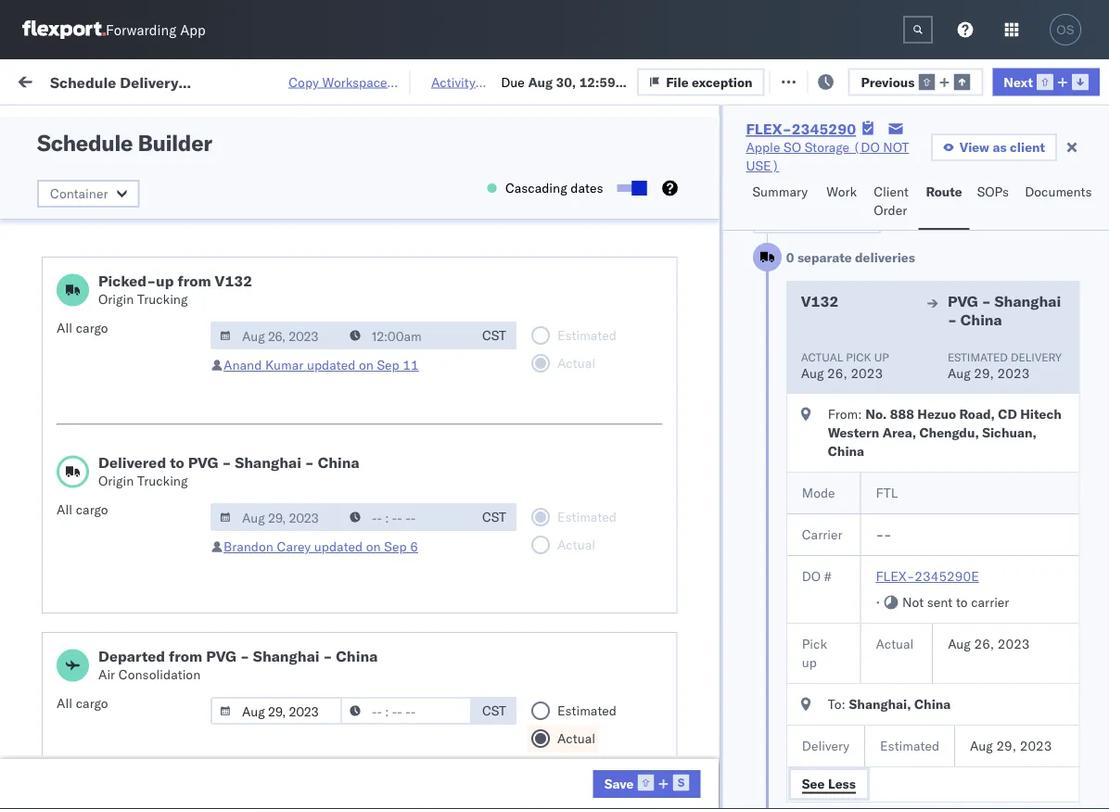 Task type: vqa. For each thing, say whether or not it's contained in the screenshot.
FLEX-2342348
no



Task type: locate. For each thing, give the bounding box(es) containing it.
apple so storage (do not use) inside apple so storage (do not use) link
[[746, 139, 909, 174]]

shanghai up delivery
[[994, 292, 1061, 311]]

actual left 'pick'
[[801, 350, 843, 364]]

am right 12:00
[[338, 175, 359, 191]]

on for delivered to pvg - shanghai - china
[[366, 539, 381, 555]]

schedule pickup from los angeles, ca down upload customs clearance documents button
[[43, 654, 250, 689]]

proof
[[88, 582, 120, 598]]

flex-234234
[[1024, 583, 1109, 599]]

pickup inside schedule pickup from madrid– barajas airport, madrid, spain
[[101, 287, 141, 303]]

schedule delivery appointment for the bottommost schedule delivery appointment link
[[39, 704, 224, 721]]

mdt, down mst,
[[363, 420, 395, 436]]

shanghai
[[994, 292, 1061, 311], [235, 454, 301, 472], [253, 647, 320, 666]]

schedule pickup from los angeles, ca link for flex-189308
[[43, 449, 263, 487]]

am for flex-231855
[[338, 175, 359, 191]]

1 schedule pickup from los angeles, ca from the top
[[43, 369, 250, 403]]

swarovski
[[968, 746, 1027, 762]]

4 ocean fcl from the top
[[568, 746, 633, 762]]

vandelay for vandelay west
[[688, 338, 742, 354]]

ftl
[[876, 485, 898, 501]]

ocean for integration test account - on ag
[[568, 420, 606, 436]]

up inside the actual pick up aug 26, 2023
[[874, 350, 889, 364]]

2 schedule pickup from los angeles, ca link from the top
[[43, 449, 263, 487]]

2 vertical spatial documents
[[43, 632, 110, 648]]

3 upload from the top
[[43, 614, 85, 630]]

2 customs from the top
[[88, 614, 140, 630]]

v132
[[215, 272, 252, 290], [801, 292, 838, 311]]

delivery down the workitem button
[[93, 174, 141, 190]]

flex-191914 up actions
[[1024, 134, 1109, 150]]

less
[[828, 776, 855, 792]]

MMM D, YYYY text field
[[211, 504, 342, 531]]

workitem
[[20, 152, 69, 166]]

import
[[61, 72, 103, 88]]

from inside picked-up from v132 origin trucking
[[178, 272, 211, 290]]

0 vertical spatial trucking
[[137, 291, 188, 307]]

flex-234529 up flex-225842
[[1024, 256, 1109, 273]]

29, inside estimated delivery aug 29, 2023
[[974, 365, 994, 382]]

flexport demo consignee for 12:59 am mst, feb 28, 2023
[[688, 379, 840, 395]]

0 vertical spatial upload
[[43, 532, 85, 548]]

2 horizontal spatial up
[[874, 350, 889, 364]]

1 vertical spatial cargo
[[76, 502, 108, 518]]

None text field
[[903, 16, 933, 44]]

storage up integration test account - swarovski
[[867, 705, 912, 722]]

upload customs clearance documents up upload proof of delivery on the left of the page
[[43, 532, 203, 567]]

Search Work text field
[[581, 66, 783, 94]]

schedule pickup from los angeles, ca link up 'confirm pickup from amsterdam airport schiphol, haarlemmermeer, netherlands' link on the bottom
[[43, 449, 263, 487]]

0 horizontal spatial v132
[[215, 272, 252, 290]]

customs down upload proof of delivery button
[[88, 614, 140, 630]]

1 vertical spatial karl
[[968, 542, 992, 558]]

MMM D, YYYY text field
[[211, 322, 342, 350], [211, 698, 342, 725]]

2 -- : -- -- text field from the top
[[340, 504, 472, 531]]

1 vertical spatial mmm d, yyyy text field
[[211, 698, 342, 725]]

schedule delivery appointment for middle schedule delivery appointment link
[[43, 419, 228, 435]]

0 vertical spatial updated
[[307, 357, 356, 373]]

1 vertical spatial upload
[[43, 582, 85, 598]]

ca inside button
[[224, 337, 241, 353]]

bookings for 12:59 am mst, feb 28, 2023
[[809, 379, 863, 395]]

1 vertical spatial customs
[[88, 614, 140, 630]]

pickup up airport,
[[101, 287, 141, 303]]

1 vertical spatial 12:59 am mdt, aug 30, 2023
[[299, 705, 482, 722]]

updated right carey
[[314, 539, 363, 555]]

los left angeles
[[175, 205, 196, 222]]

1 vertical spatial all cargo
[[57, 502, 108, 518]]

1 bookings from the top
[[809, 134, 863, 150]]

see less
[[802, 776, 855, 792]]

0 vertical spatial 12:59 am mdt, aug 30, 2023
[[299, 256, 482, 273]]

from inside confirm pickup from amsterdam airport schiphol, haarlemmermeer, netherlands
[[133, 491, 160, 507]]

1 vertical spatial all
[[57, 502, 72, 518]]

from down the workitem button
[[144, 205, 171, 222]]

1 vertical spatial bookings test consignee
[[809, 379, 957, 395]]

2 cst from the top
[[482, 509, 506, 525]]

0 horizontal spatial 29,
[[974, 365, 994, 382]]

all for picked-
[[57, 320, 72, 336]]

4:00
[[299, 542, 327, 558]]

0 horizontal spatial up
[[156, 272, 174, 290]]

-- down the "pick"
[[809, 665, 825, 681]]

2 trucking from the top
[[137, 473, 188, 489]]

1 flexport demo consignee from the top
[[688, 134, 840, 150]]

schedule builder
[[37, 129, 212, 157]]

1 vertical spatial sep
[[384, 539, 407, 555]]

2 vertical spatial upload
[[43, 614, 85, 630]]

pvg inside the departed from pvg - shanghai - china air consolidation
[[206, 647, 237, 666]]

filters
[[533, 71, 570, 88]]

4 resize handle column header from the left
[[657, 144, 679, 810]]

2 origin from the top
[[98, 473, 134, 489]]

mdt, for flex-231888
[[355, 624, 387, 640]]

2 pm from the top
[[330, 542, 350, 558]]

trucking inside delivered to pvg - shanghai - china origin trucking
[[137, 473, 188, 489]]

0 horizontal spatial airport
[[121, 224, 162, 240]]

upload proof of delivery
[[43, 582, 186, 598]]

2 cargo from the top
[[76, 502, 108, 518]]

ocean for integration test account - swarovski
[[568, 746, 606, 762]]

to for default
[[469, 71, 482, 88]]

am down 12:00 am mdt, aug 19, 2023
[[338, 256, 359, 273]]

file exception up view
[[888, 72, 975, 88]]

am left mst,
[[338, 379, 359, 395]]

1 pm from the top
[[330, 501, 350, 518]]

from left new
[[115, 736, 142, 752]]

integration for flex-231855
[[809, 175, 873, 191]]

0 horizontal spatial 26,
[[827, 365, 847, 382]]

account for flex-231855
[[904, 175, 953, 191]]

clearance inside button
[[144, 614, 203, 630]]

1 fcl from the top
[[609, 338, 633, 354]]

account for flex-213049
[[904, 501, 953, 518]]

from down confirm pickup from los angeles, ca button
[[144, 369, 171, 385]]

ocean fcl for integration test account - karl lagerfeld
[[568, 542, 633, 558]]

to inside delivered to pvg - shanghai - china origin trucking
[[170, 454, 184, 472]]

work inside import work button
[[107, 72, 139, 88]]

0 vertical spatial shanghai
[[994, 292, 1061, 311]]

2 karl from the top
[[968, 542, 992, 558]]

0 vertical spatial of
[[176, 124, 188, 140]]

1 vertical spatial documents
[[43, 551, 110, 567]]

2 all cargo from the top
[[57, 502, 108, 518]]

2 ocean lcl from the top
[[568, 787, 632, 803]]

1 schedule pickup from los angeles, ca link from the top
[[43, 368, 263, 405]]

2 ocean fcl from the top
[[568, 542, 633, 558]]

previous button
[[848, 68, 984, 96]]

30, for the topmost schedule delivery appointment link
[[426, 256, 446, 273]]

1 horizontal spatial of
[[176, 124, 188, 140]]

documents down proof
[[43, 632, 110, 648]]

ocean lcl for integration test account - on ag
[[568, 420, 632, 436]]

storage up apparel
[[747, 256, 792, 273]]

0 vertical spatial upload customs clearance documents
[[43, 532, 203, 567]]

vandelay west
[[809, 338, 895, 354]]

to inside 'button'
[[469, 71, 482, 88]]

3 bookings test consignee from the top
[[809, 461, 957, 477]]

schedule pickup from los angeles, ca for flex-189308
[[43, 450, 250, 485]]

schedule pickup from los angeles, ca up haarlemmermeer, at the bottom of the page
[[43, 450, 250, 485]]

all cargo up netherlands
[[57, 502, 108, 518]]

york,
[[175, 736, 204, 752]]

1 lcl from the top
[[609, 420, 632, 436]]

all cargo for departed
[[57, 696, 108, 712]]

1 karl from the top
[[968, 501, 992, 518]]

shanghai inside the departed from pvg - shanghai - china air consolidation
[[253, 647, 320, 666]]

aug down '1:00 am mdt, sep 11, 2023'
[[398, 705, 423, 722]]

schedule pickup from los angeles, ca link down upload customs clearance documents button
[[43, 653, 263, 691]]

1 cargo from the top
[[76, 320, 108, 336]]

lagerfeld down flex-189308
[[995, 501, 1050, 518]]

exception
[[914, 72, 975, 88], [692, 74, 753, 90]]

1 -- : -- -- text field from the top
[[340, 322, 472, 350]]

consignee button
[[800, 147, 967, 166]]

0 vertical spatial 11,
[[414, 542, 434, 558]]

1 horizontal spatial ag
[[991, 420, 1008, 436]]

all cargo for delivered
[[57, 502, 108, 518]]

integration for flex-213049
[[809, 501, 873, 518]]

3 ocean fcl from the top
[[568, 624, 633, 640]]

upload customs clearance documents
[[43, 532, 203, 567], [43, 614, 203, 648]]

pickup down confirm delivery "button"
[[101, 205, 141, 222]]

documents for 1st upload customs clearance documents link from the bottom of the page
[[43, 632, 110, 648]]

china inside 'no. 888 hezuo road, cd hitech western area, chengdu, sichuan, china'
[[828, 443, 864, 460]]

0 vertical spatial flexport
[[688, 134, 737, 150]]

(0)
[[206, 72, 230, 88]]

from inside the departed from pvg - shanghai - china air consolidation
[[169, 647, 202, 666]]

1 upload customs clearance documents from the top
[[43, 532, 203, 567]]

upload down upload proof of delivery button
[[43, 614, 85, 630]]

international
[[43, 224, 118, 240]]

demo
[[740, 134, 775, 150], [740, 379, 775, 395], [740, 461, 775, 477]]

1 vertical spatial bookings
[[809, 379, 863, 395]]

shanghai for delivered to pvg - shanghai - china
[[235, 454, 301, 472]]

1 12:59 am mdt, aug 30, 2023 from the top
[[299, 256, 482, 273]]

resize handle column header
[[265, 144, 288, 810], [471, 144, 493, 810], [536, 144, 558, 810], [657, 144, 679, 810], [777, 144, 800, 810], [963, 144, 985, 810], [1076, 144, 1098, 810]]

1 horizontal spatial airport
[[235, 491, 276, 507]]

3 demo from the top
[[740, 461, 775, 477]]

upload customs clearance documents link up 'consolidation'
[[43, 613, 263, 650]]

confirm pickup from amsterdam airport schiphol, haarlemmermeer, netherlands
[[39, 491, 276, 544]]

ocean for xiaoyu test client
[[568, 624, 606, 640]]

1 191914 from the top
[[1064, 134, 1109, 150]]

ram
[[709, 216, 736, 232]]

upload for 1st upload customs clearance documents link from the bottom of the page
[[43, 614, 85, 630]]

flex-188940 button
[[994, 660, 1109, 686], [994, 660, 1109, 686]]

2023 inside the actual pick up aug 26, 2023
[[850, 365, 883, 382]]

2 vertical spatial schedule pickup from los angeles, ca
[[43, 654, 250, 689]]

-- : -- -- text field down '1:00 am mdt, sep 11, 2023'
[[340, 698, 472, 725]]

191914 up actions
[[1064, 134, 1109, 150]]

cst for delivered to pvg - shanghai - china
[[482, 509, 506, 525]]

mst,
[[363, 379, 394, 395]]

view as client
[[960, 139, 1045, 155]]

schedule pickup from los angeles, ca link
[[43, 368, 263, 405], [43, 449, 263, 487], [43, 653, 263, 691]]

12:59 for flex-234529
[[299, 705, 335, 722]]

30, inside 'due aug 30, 12:59 am'
[[556, 74, 576, 90]]

airport inside schedule pickup from los angeles international airport
[[121, 224, 162, 240]]

xiaoyu down #
[[809, 624, 848, 640]]

to up amsterdam
[[170, 454, 184, 472]]

1 integration test account - on ag from the left
[[688, 420, 888, 436]]

1 trucking from the top
[[137, 291, 188, 307]]

consignee up summary
[[778, 134, 840, 150]]

1 vertical spatial updated
[[314, 539, 363, 555]]

import work
[[61, 72, 139, 88]]

shanghai inside pvg - shanghai - china
[[994, 292, 1061, 311]]

0 vertical spatial bookings test consignee
[[809, 134, 957, 150]]

apple up bosch
[[688, 583, 723, 599]]

pickup inside confirm pickup from new york, ny / newark, nj
[[71, 736, 111, 752]]

flex-234529 down flex-188940
[[1024, 705, 1109, 722]]

confirm pickup from new york, ny / newark, nj button
[[20, 735, 267, 774]]

air
[[568, 175, 585, 191], [568, 216, 585, 232], [568, 256, 585, 273], [568, 501, 585, 518], [98, 667, 115, 683], [568, 705, 585, 722]]

1 ag from the left
[[870, 420, 888, 436]]

pm for 3:59
[[330, 501, 350, 518]]

flexport for 12:59 am mst, feb 28, 2023
[[688, 379, 737, 395]]

updated
[[307, 357, 356, 373], [314, 539, 363, 555]]

schedule pickup from los angeles international airport link
[[43, 205, 263, 242]]

2 horizontal spatial estimated
[[947, 350, 1008, 364]]

0 vertical spatial work
[[107, 72, 139, 88]]

dates
[[571, 180, 603, 196]]

12:59 am mdt, aug 30, 2023 for the bottommost schedule delivery appointment link
[[299, 705, 482, 722]]

schedule pickup from los angeles international airport
[[43, 205, 246, 240]]

v132 up the spain
[[215, 272, 252, 290]]

integration test account - karl lagerfeld for flex-213049
[[809, 501, 1050, 518]]

1 on from the left
[[847, 420, 867, 436]]

-- down separate
[[809, 297, 825, 314]]

1 vertical spatial work
[[827, 184, 857, 200]]

1 horizontal spatial xiaoyu test client
[[809, 624, 915, 640]]

2 191914 from the top
[[1064, 379, 1109, 395]]

1 vertical spatial 26,
[[974, 636, 994, 653]]

1 vertical spatial flex-234529
[[1024, 705, 1109, 722]]

1 horizontal spatial actual
[[801, 350, 843, 364]]

2 12:59 am mdt, aug 30, 2023 from the top
[[299, 705, 482, 722]]

1 vertical spatial pm
[[330, 542, 350, 558]]

schedule delivery appointment button up "delivered"
[[43, 418, 228, 438]]

12:59 down the anand kumar updated on sep 11 button
[[299, 420, 335, 436]]

up inside picked-up from v132 origin trucking
[[156, 272, 174, 290]]

unknown for flexport
[[299, 461, 357, 477]]

2 vertical spatial actual
[[557, 731, 596, 747]]

from inside confirm pickup from new york, ny / newark, nj
[[115, 736, 142, 752]]

2 flexport from the top
[[688, 379, 737, 395]]

1 flex-191914 from the top
[[1024, 134, 1109, 150]]

cargo for delivered
[[76, 502, 108, 518]]

flex-213049 button
[[994, 497, 1109, 523], [994, 497, 1109, 523]]

1 horizontal spatial work
[[827, 184, 857, 200]]

pvg up estimated delivery aug 29, 2023
[[947, 292, 978, 311]]

1 unknown from the top
[[299, 216, 357, 232]]

0 vertical spatial up
[[156, 272, 174, 290]]

3 fcl from the top
[[609, 624, 633, 640]]

2 demo from the top
[[740, 379, 775, 395]]

2 vertical spatial on
[[366, 539, 381, 555]]

to right sent
[[956, 595, 968, 611]]

1 vertical spatial v132
[[801, 292, 838, 311]]

use)
[[746, 158, 779, 174], [855, 256, 888, 273], [975, 256, 1009, 273], [855, 583, 888, 599], [975, 583, 1009, 599], [855, 705, 888, 722], [975, 705, 1009, 722]]

flex- down flex-225842
[[1024, 338, 1064, 354]]

0 vertical spatial estimated
[[947, 350, 1008, 364]]

air for flex-213049
[[568, 501, 585, 518]]

1 vertical spatial schedule pickup from los angeles, ca
[[43, 450, 250, 485]]

schedule pickup from los angeles, ca link down confirm pickup from los angeles, ca button
[[43, 368, 263, 405]]

2 all from the top
[[57, 502, 72, 518]]

0 vertical spatial cst
[[482, 327, 506, 344]]

0 vertical spatial origin
[[98, 291, 134, 307]]

bookings test consignee up integration test account - suitsupply at the right top of page
[[809, 134, 957, 150]]

airport,
[[90, 306, 135, 322]]

1 vertical spatial schedule pickup from los angeles, ca link
[[43, 449, 263, 487]]

1 demo from the top
[[740, 134, 775, 150]]

upload down schiphol,
[[43, 532, 85, 548]]

aug inside the actual pick up aug 26, 2023
[[801, 365, 824, 382]]

2 vertical spatial cargo
[[76, 696, 108, 712]]

cascading
[[505, 180, 567, 196]]

air for flex-231855
[[568, 175, 585, 191]]

0 vertical spatial -- : -- -- text field
[[340, 322, 472, 350]]

2 vertical spatial 30,
[[426, 705, 446, 722]]

storage down order
[[867, 256, 912, 273]]

2 flex-191914 from the top
[[1024, 379, 1109, 395]]

to: shanghai, china
[[828, 697, 951, 713]]

all cargo for picked-
[[57, 320, 108, 336]]

client down not
[[880, 624, 915, 640]]

consignee
[[778, 134, 840, 150], [894, 134, 957, 150], [809, 152, 862, 166], [778, 379, 840, 395], [894, 379, 957, 395], [778, 461, 840, 477], [894, 461, 957, 477]]

mdt, for flex-231855
[[363, 175, 395, 191]]

9,
[[419, 501, 431, 518]]

file up consignee button
[[888, 72, 911, 88]]

shanghai for departed from pvg - shanghai - china
[[253, 647, 320, 666]]

pickup inside schedule pickup from los angeles international airport
[[101, 205, 141, 222]]

3 flexport demo consignee from the top
[[688, 461, 840, 477]]

-- : -- -- text field
[[340, 322, 472, 350], [340, 504, 472, 531], [340, 698, 472, 725]]

from up 'consolidation'
[[169, 647, 202, 666]]

2 lcl from the top
[[609, 787, 632, 803]]

1 xiaoyu test client from the left
[[688, 624, 794, 640]]

1 upload from the top
[[43, 532, 85, 548]]

sops
[[977, 184, 1009, 200]]

1 all from the top
[[57, 320, 72, 336]]

sichuan,
[[982, 425, 1036, 441]]

2 lagerfeld from the top
[[995, 542, 1050, 558]]

consignee up hezuo
[[894, 379, 957, 395]]

los inside schedule pickup from los angeles international airport
[[175, 205, 196, 222]]

26, down 'pick'
[[827, 365, 847, 382]]

1 horizontal spatial file
[[888, 72, 911, 88]]

1 vertical spatial airport
[[235, 491, 276, 507]]

4 unknown from the top
[[299, 461, 357, 477]]

191914 up the 238969
[[1064, 379, 1109, 395]]

delivery inside "button"
[[93, 174, 141, 190]]

fcl for integration test account - karl lagerfeld
[[609, 542, 633, 558]]

1 vertical spatial jun
[[389, 542, 411, 558]]

1 vertical spatial 30,
[[426, 256, 446, 273]]

4 fcl from the top
[[609, 746, 633, 762]]

1 xiaoyu from the left
[[688, 624, 728, 640]]

on left area,
[[847, 420, 867, 436]]

up for pick
[[802, 655, 817, 671]]

schedule delivery appointment for the topmost schedule delivery appointment link
[[39, 256, 224, 272]]

1 origin from the top
[[98, 291, 134, 307]]

fcl for integration test account - swarovski
[[609, 746, 633, 762]]

delivery for the topmost schedule delivery appointment link
[[97, 256, 145, 272]]

1 vertical spatial schedule delivery appointment link
[[43, 418, 228, 436]]

2 vertical spatial schedule delivery appointment
[[39, 704, 224, 721]]

0 horizontal spatial ag
[[870, 420, 888, 436]]

delivery for middle schedule delivery appointment link
[[101, 419, 149, 435]]

1 vertical spatial cst
[[482, 509, 506, 525]]

0 vertical spatial all
[[57, 320, 72, 336]]

schedule inside schedule pickup from los angeles international airport
[[43, 205, 98, 222]]

schedule delivery appointment
[[39, 256, 224, 272], [43, 419, 228, 435], [39, 704, 224, 721]]

30,
[[556, 74, 576, 90], [426, 256, 446, 273], [426, 705, 446, 722]]

schedule delivery appointment up "delivered"
[[43, 419, 228, 435]]

2 flexport demo consignee from the top
[[688, 379, 840, 395]]

0 horizontal spatial of
[[123, 582, 135, 598]]

2 vertical spatial all cargo
[[57, 696, 108, 712]]

2 schedule pickup from los angeles, ca from the top
[[43, 450, 250, 485]]

flex-
[[746, 120, 792, 138], [1024, 134, 1064, 150], [1024, 175, 1064, 191], [1024, 216, 1064, 232], [1024, 256, 1064, 273], [1024, 297, 1064, 314], [1024, 338, 1064, 354], [1024, 379, 1064, 395], [1024, 420, 1064, 436], [1024, 461, 1064, 477], [1024, 501, 1064, 518], [1024, 542, 1064, 558], [876, 569, 914, 585], [1024, 583, 1064, 599], [1024, 624, 1064, 640], [1024, 665, 1064, 681], [1024, 705, 1064, 722], [1024, 746, 1064, 762], [1024, 787, 1064, 803]]

up inside pick up
[[802, 655, 817, 671]]

1 ocean lcl from the top
[[568, 420, 632, 436]]

1 vertical spatial demo
[[740, 379, 775, 395]]

3 unknown from the top
[[299, 338, 357, 354]]

3 all cargo from the top
[[57, 696, 108, 712]]

-- down ftl
[[876, 527, 892, 543]]

china inside pvg - shanghai - china
[[960, 311, 1002, 329]]

166211
[[1064, 338, 1109, 354]]

on left cd
[[968, 420, 987, 436]]

2 integration test account - karl lagerfeld from the top
[[809, 542, 1050, 558]]

1 all cargo from the top
[[57, 320, 108, 336]]

on down 3:59 pm mdt, may 9, 2023 at the bottom of the page
[[366, 539, 381, 555]]

0 horizontal spatial file
[[666, 74, 689, 90]]

0 horizontal spatial actual
[[557, 731, 596, 747]]

origin inside picked-up from v132 origin trucking
[[98, 291, 134, 307]]

sep for delivered to pvg - shanghai - china
[[384, 539, 407, 555]]

-- : -- -- text field for picked-up from v132
[[340, 322, 472, 350]]

delivered
[[98, 454, 166, 472]]

0 vertical spatial 29,
[[974, 365, 994, 382]]

confirm inside confirm pickup from amsterdam airport schiphol, haarlemmermeer, netherlands
[[39, 491, 86, 507]]

see
[[802, 776, 825, 792]]

integration test account - suitsupply
[[809, 175, 1030, 191]]

pvg inside delivered to pvg - shanghai - china origin trucking
[[188, 454, 218, 472]]

work right import
[[107, 72, 139, 88]]

pick
[[802, 636, 827, 653]]

updated for picked-up from v132
[[307, 357, 356, 373]]

1 horizontal spatial up
[[802, 655, 817, 671]]

up up madrid,
[[156, 272, 174, 290]]

1 vertical spatial of
[[123, 582, 135, 598]]

confirm for confirm pickup from new york, ny / newark, nj
[[20, 736, 68, 752]]

confirm for confirm pickup from amsterdam airport schiphol, haarlemmermeer, netherlands
[[39, 491, 86, 507]]

2345290
[[792, 120, 856, 138]]

1 customs from the top
[[88, 532, 140, 548]]

confirm inside confirm pickup from new york, ny / newark, nj
[[20, 736, 68, 752]]

appointment for the bottommost schedule delivery appointment link
[[148, 704, 224, 721]]

may
[[389, 501, 415, 518]]

schedule inside schedule pickup from madrid– barajas airport, madrid, spain
[[43, 287, 98, 303]]

1 ocean fcl from the top
[[568, 338, 633, 354]]

3 resize handle column header from the left
[[536, 144, 558, 810]]

of right proof
[[123, 582, 135, 598]]

11,
[[414, 542, 434, 558], [417, 624, 437, 640]]

0 vertical spatial karl
[[968, 501, 992, 518]]

pickup down upload customs clearance documents button
[[101, 654, 141, 671]]

2 upload from the top
[[43, 582, 85, 598]]

customs down haarlemmermeer, at the bottom of the page
[[88, 532, 140, 548]]

to:
[[828, 697, 845, 713]]

schedule pickup from los angeles, ca for flex-191914
[[43, 369, 250, 403]]

225842
[[1064, 297, 1109, 314]]

1 vertical spatial flexport
[[688, 379, 737, 395]]

upload customs clearance documents for 1st upload customs clearance documents link from the top
[[43, 532, 203, 567]]

231888
[[1064, 624, 1109, 640]]

1 lagerfeld from the top
[[995, 501, 1050, 518]]

1 vertical spatial trucking
[[137, 473, 188, 489]]

pickup up nj
[[71, 736, 111, 752]]

2 vertical spatial estimated
[[880, 738, 939, 755]]

account for flex-238969
[[904, 420, 953, 436]]

of right bill
[[176, 124, 188, 140]]

on
[[359, 72, 373, 88], [359, 357, 374, 373], [366, 539, 381, 555]]

1 vertical spatial 191914
[[1064, 379, 1109, 395]]

0 vertical spatial jun
[[398, 420, 420, 436]]

fcl for xiaoyu test client
[[609, 624, 633, 640]]

confirm inside "button"
[[43, 174, 90, 190]]

delivery for the bottommost schedule delivery appointment link
[[97, 704, 145, 721]]

ocean fcl for xiaoyu test client
[[568, 624, 633, 640]]

ocean lcl for vandelay
[[568, 787, 632, 803]]

26, inside the actual pick up aug 26, 2023
[[827, 365, 847, 382]]

confirm for confirm delivery
[[43, 174, 90, 190]]

2 resize handle column header from the left
[[471, 144, 493, 810]]

road,
[[959, 406, 995, 423]]

flex- down flex id 'button' on the top right of page
[[1024, 175, 1064, 191]]

2 234529 from the top
[[1064, 705, 1109, 722]]

next button
[[993, 68, 1100, 96]]

0 horizontal spatial to
[[170, 454, 184, 472]]

mmm d, yyyy text field up kumar on the left top
[[211, 322, 342, 350]]

from inside schedule pickup from madrid– barajas airport, madrid, spain
[[144, 287, 171, 303]]

china inside delivered to pvg - shanghai - china origin trucking
[[318, 454, 360, 472]]

2 fcl from the top
[[609, 542, 633, 558]]

exception up view
[[914, 72, 975, 88]]

cascading dates
[[505, 180, 603, 196]]

3 all from the top
[[57, 696, 72, 712]]

0 horizontal spatial file exception
[[666, 74, 753, 90]]

all cargo up confirm pickup from los angeles, ca
[[57, 320, 108, 336]]

3 bookings from the top
[[809, 461, 863, 477]]

2 upload customs clearance documents from the top
[[43, 614, 203, 648]]

estimated inside estimated delivery aug 29, 2023
[[947, 350, 1008, 364]]

unknown for ac
[[299, 216, 357, 232]]

0 vertical spatial upload customs clearance documents link
[[43, 531, 263, 568]]

from inside confirm pickup from los angeles, ca link
[[115, 337, 142, 353]]

bookings test consignee for unknown
[[809, 461, 957, 477]]

ocean for vandelay west
[[568, 338, 606, 354]]

flex- down flex-224885
[[1024, 787, 1064, 803]]

jun for 15,
[[398, 420, 420, 436]]

2 vertical spatial appointment
[[148, 704, 224, 721]]

2023 inside estimated delivery aug 29, 2023
[[997, 365, 1029, 382]]

ocean for integration test account - karl lagerfeld
[[568, 542, 606, 558]]

upload customs clearance documents inside upload customs clearance documents button
[[43, 614, 203, 648]]

2 horizontal spatial actual
[[876, 636, 914, 653]]

up for picked-
[[156, 272, 174, 290]]

am down filters at top
[[528, 92, 550, 108]]

3 flexport from the top
[[688, 461, 737, 477]]

mdt, for flex-238969
[[363, 420, 395, 436]]

save
[[604, 776, 634, 792]]

2 vertical spatial up
[[802, 655, 817, 671]]

see less button
[[791, 771, 867, 799]]

shanghai down 1:00
[[253, 647, 320, 666]]

customs inside button
[[88, 614, 140, 630]]

test down •
[[852, 624, 876, 640]]

documents up flex-185756 at top
[[1025, 184, 1092, 200]]

all up newark, at the bottom left of page
[[57, 696, 72, 712]]

1 vertical spatial schedule delivery appointment
[[43, 419, 228, 435]]

from up the spain
[[178, 272, 211, 290]]

2 vertical spatial shanghai
[[253, 647, 320, 666]]

2 bookings test consignee from the top
[[809, 379, 957, 395]]

do
[[802, 569, 821, 585]]

schedule pickup from los angeles, ca link for flex-191914
[[43, 368, 263, 405]]

2 xiaoyu from the left
[[809, 624, 848, 640]]

5 unknown from the top
[[299, 665, 357, 681]]

0 vertical spatial schedule delivery appointment link
[[39, 255, 224, 273]]

documents down netherlands
[[43, 551, 110, 567]]

0 vertical spatial pm
[[330, 501, 350, 518]]

so
[[784, 139, 801, 155], [726, 256, 744, 273], [847, 256, 864, 273], [726, 583, 744, 599], [847, 583, 864, 599], [726, 705, 744, 722], [847, 705, 864, 722]]

pickup
[[101, 205, 141, 222], [101, 287, 141, 303], [71, 337, 111, 353], [101, 369, 141, 385], [101, 450, 141, 467], [90, 491, 130, 507], [101, 654, 141, 671], [71, 736, 111, 752]]

lagerfeld for flex-213049
[[995, 501, 1050, 518]]

0 separate deliveries
[[786, 250, 915, 266]]

2 clearance from the top
[[144, 614, 203, 630]]

1 vertical spatial on
[[359, 357, 374, 373]]

cargo
[[76, 320, 108, 336], [76, 502, 108, 518], [76, 696, 108, 712]]

deliveries
[[855, 250, 915, 266]]

0 vertical spatial 30,
[[556, 74, 576, 90]]

2 unknown from the top
[[299, 297, 357, 314]]

1 vertical spatial up
[[874, 350, 889, 364]]

delivery for 'confirm delivery' link
[[93, 174, 141, 190]]

None checkbox
[[617, 185, 643, 192]]

actual inside the actual pick up aug 26, 2023
[[801, 350, 843, 364]]

flex id
[[994, 152, 1029, 166]]

vandelay
[[688, 338, 742, 354], [809, 338, 862, 354], [688, 787, 742, 803]]

0 vertical spatial demo
[[740, 134, 775, 150]]

xiaoyu up bosch
[[688, 624, 728, 640]]

id
[[1018, 152, 1029, 166]]

flex-185756
[[1024, 216, 1109, 232]]

clearance
[[144, 532, 203, 548], [144, 614, 203, 630]]

shanghai inside delivered to pvg - shanghai - china origin trucking
[[235, 454, 301, 472]]

0 vertical spatial 191914
[[1064, 134, 1109, 150]]

jun down may
[[389, 542, 411, 558]]

2 flex-234529 from the top
[[1024, 705, 1109, 722]]

2 vertical spatial all
[[57, 696, 72, 712]]

1 clearance from the top
[[144, 532, 203, 548]]



Task type: describe. For each thing, give the bounding box(es) containing it.
spain
[[188, 306, 221, 322]]

11, for sep
[[417, 624, 437, 640]]

am for flex-238969
[[338, 420, 359, 436]]

snoozed : no
[[100, 115, 166, 129]]

(do inside the apple so storage (do not use)
[[853, 139, 880, 155]]

confirm delivery link
[[43, 173, 141, 192]]

ca down barajas on the left of the page
[[43, 387, 60, 403]]

consignee up integration test account - suitsupply at the right top of page
[[894, 134, 957, 150]]

flex- up flex-213038
[[1024, 501, 1064, 518]]

los left anand on the top of the page
[[175, 369, 196, 385]]

all for delivered
[[57, 502, 72, 518]]

flex-2345290
[[746, 120, 856, 138]]

name
[[721, 152, 751, 166]]

2 vertical spatial sep
[[390, 624, 414, 640]]

234234
[[1064, 583, 1109, 599]]

12:59 down 12:00
[[299, 256, 335, 273]]

no.
[[865, 406, 887, 423]]

upload for upload proof of delivery link
[[43, 582, 85, 598]]

use) right separate
[[855, 256, 888, 273]]

test up no.
[[867, 379, 891, 395]]

test right 2345290
[[867, 134, 891, 150]]

not
[[902, 595, 924, 611]]

5 resize handle column header from the left
[[777, 144, 800, 810]]

1 horizontal spatial v132
[[801, 292, 838, 311]]

7 resize handle column header from the left
[[1076, 144, 1098, 810]]

pvg - shanghai - china
[[947, 292, 1061, 329]]

185756
[[1064, 216, 1109, 232]]

from down upload customs clearance documents button
[[144, 654, 171, 671]]

of inside upload proof of delivery link
[[123, 582, 135, 598]]

air for flex-185756
[[568, 216, 585, 232]]

-- for ram
[[809, 216, 825, 232]]

1 vertical spatial schedule delivery appointment button
[[43, 418, 228, 438]]

3 cst from the top
[[482, 703, 506, 719]]

account for flex-224885
[[904, 746, 953, 762]]

feb
[[398, 379, 420, 395]]

origin inside delivered to pvg - shanghai - china origin trucking
[[98, 473, 134, 489]]

upload proof of delivery button
[[43, 581, 186, 602]]

client order
[[874, 184, 909, 218]]

from inside schedule pickup from los angeles international airport
[[144, 205, 171, 222]]

client name
[[688, 152, 751, 166]]

flex- down flex-238969
[[1024, 461, 1064, 477]]

angeles, inside button
[[169, 337, 220, 353]]

customs for 1st upload customs clearance documents link from the bottom of the page
[[88, 614, 140, 630]]

storage down 2345290
[[805, 139, 850, 155]]

demo for unknown
[[740, 461, 775, 477]]

flex-188940
[[1024, 665, 1109, 681]]

exception: missing bill of lading numbers
[[39, 124, 231, 159]]

239733
[[1064, 787, 1109, 803]]

separate
[[797, 250, 852, 266]]

carrier
[[971, 595, 1009, 611]]

ocean for --
[[568, 787, 606, 803]]

test right from:
[[876, 420, 901, 436]]

schedule pickup from madrid– barajas airport, madrid, spain
[[43, 287, 223, 322]]

1 bookings test consignee from the top
[[809, 134, 957, 150]]

storage left sent
[[867, 583, 912, 599]]

flexport for unknown
[[688, 461, 737, 477]]

estimated delivery aug 29, 2023
[[947, 350, 1062, 382]]

flex-239733
[[1024, 787, 1109, 803]]

205 on track
[[331, 72, 407, 88]]

flex- up hitech
[[1024, 379, 1064, 395]]

1 horizontal spatial 29,
[[996, 738, 1016, 755]]

test left pick up in the right bottom of the page
[[770, 665, 794, 681]]

1 234529 from the top
[[1064, 256, 1109, 273]]

759 at risk
[[246, 72, 310, 88]]

6 resize handle column header from the left
[[963, 144, 985, 810]]

flex- up flex-166211
[[1024, 297, 1064, 314]]

pickup down confirm pickup from los angeles, ca button
[[101, 369, 141, 385]]

test left from:
[[756, 420, 780, 436]]

2 vertical spatial schedule delivery appointment button
[[39, 704, 224, 724]]

213038
[[1064, 542, 1109, 558]]

1 mmm d, yyyy text field from the top
[[211, 322, 342, 350]]

flex-166211
[[1024, 338, 1109, 354]]

of inside exception: missing bill of lading numbers
[[176, 124, 188, 140]]

flex- right cd
[[1024, 420, 1064, 436]]

angeles, up amsterdam
[[199, 450, 250, 467]]

3 schedule pickup from los angeles, ca link from the top
[[43, 653, 263, 691]]

confirm pickup from amsterdam airport schiphol, haarlemmermeer, netherlands button
[[39, 490, 278, 544]]

shanghai,
[[849, 697, 911, 713]]

reset to default filters button
[[420, 66, 581, 94]]

madrid–
[[175, 287, 223, 303]]

los inside confirm pickup from los angeles, ca link
[[145, 337, 166, 353]]

flexport. image
[[22, 20, 106, 39]]

2 upload customs clearance documents link from the top
[[43, 613, 263, 650]]

confirm delivery button
[[43, 173, 141, 193]]

flex- up "id"
[[1024, 134, 1064, 150]]

ca up newark, at the bottom left of page
[[43, 673, 60, 689]]

-- left less
[[809, 787, 825, 803]]

delivery up "see less"
[[802, 738, 849, 755]]

apple left •
[[809, 583, 843, 599]]

sep for picked-up from v132
[[377, 357, 400, 373]]

appointment for the topmost schedule delivery appointment link
[[148, 256, 224, 272]]

client inside button
[[874, 184, 909, 200]]

aug inside estimated delivery aug 29, 2023
[[947, 365, 970, 382]]

nj
[[72, 755, 87, 771]]

use) up pvg - shanghai - china
[[975, 256, 1009, 273]]

use) up 'aug 29, 2023'
[[975, 705, 1009, 722]]

mdt, down 12:00 am mdt, aug 19, 2023
[[363, 256, 395, 273]]

lading
[[191, 124, 231, 140]]

consignee up mode
[[778, 461, 840, 477]]

client order button
[[866, 175, 919, 230]]

-- : -- -- text field for delivered to pvg - shanghai - china
[[340, 504, 472, 531]]

1 resize handle column header from the left
[[265, 144, 288, 810]]

consignee down 'no. 888 hezuo road, cd hitech western area, chengdu, sichuan, china'
[[894, 461, 957, 477]]

#
[[824, 569, 831, 585]]

4:00 pm mdt, jun 11, 2023
[[299, 542, 469, 558]]

cargo for picked-
[[76, 320, 108, 336]]

ocean fcl for vandelay west
[[568, 338, 633, 354]]

•
[[876, 595, 880, 611]]

clearance for 1st upload customs clearance documents link from the top
[[144, 532, 203, 548]]

so up studio apparel
[[726, 256, 744, 273]]

documents for 1st upload customs clearance documents link from the top
[[43, 551, 110, 567]]

1 upload customs clearance documents link from the top
[[43, 531, 263, 568]]

integration for flex-238969
[[809, 420, 873, 436]]

1 horizontal spatial exception
[[914, 72, 975, 88]]

am for flex-231888
[[330, 624, 351, 640]]

aug left flex-224885
[[970, 738, 993, 755]]

newark,
[[20, 755, 69, 771]]

0 vertical spatial documents
[[1025, 184, 1092, 200]]

so down work "button"
[[847, 256, 864, 273]]

2 integration test account - on ag from the left
[[809, 420, 1008, 436]]

mdt, for flex-213038
[[354, 542, 386, 558]]

confirm for confirm pickup from los angeles, ca
[[20, 337, 68, 353]]

0 vertical spatial on
[[359, 72, 373, 88]]

189308
[[1064, 461, 1109, 477]]

mdt, for flex-234529
[[363, 705, 395, 722]]

os button
[[1044, 8, 1087, 51]]

12:59 am mdt, aug 30, 2023 for the topmost schedule delivery appointment link
[[299, 256, 482, 273]]

builder
[[138, 129, 212, 157]]

pick up
[[802, 636, 827, 671]]

consolidation
[[119, 667, 201, 683]]

save button
[[593, 771, 701, 799]]

6 unknown from the top
[[299, 746, 357, 762]]

storage left do
[[747, 583, 792, 599]]

1:00
[[299, 624, 327, 640]]

route button
[[919, 175, 970, 230]]

1 vertical spatial actual
[[876, 636, 914, 653]]

karl for flex-213038
[[968, 542, 992, 558]]

updated for delivered to pvg - shanghai - china
[[314, 539, 363, 555]]

flex- down flex-231888
[[1024, 665, 1064, 681]]

delivery
[[1011, 350, 1062, 364]]

vandelay for --
[[688, 787, 742, 803]]

apple down bosch
[[688, 705, 723, 722]]

import work button
[[54, 59, 146, 101]]

carey
[[277, 539, 311, 555]]

ac
[[688, 216, 706, 232]]

test up flex-2345290e
[[876, 542, 901, 558]]

sent
[[927, 595, 952, 611]]

flexport demo consignee for unknown
[[688, 461, 840, 477]]

2 vertical spatial schedule delivery appointment link
[[39, 704, 224, 722]]

unknown for studio
[[299, 297, 357, 314]]

test up ftl
[[867, 461, 891, 477]]

delivered to pvg - shanghai - china origin trucking
[[98, 454, 360, 489]]

use) right to:
[[855, 705, 888, 722]]

trucking inside picked-up from v132 origin trucking
[[137, 291, 188, 307]]

so left do
[[726, 583, 744, 599]]

2 mmm d, yyyy text field from the top
[[211, 698, 342, 725]]

flex- down flex-213038
[[1024, 583, 1064, 599]]

work inside work "button"
[[827, 184, 857, 200]]

message (0)
[[154, 72, 230, 88]]

30, for the bottommost schedule delivery appointment link
[[426, 705, 446, 722]]

default
[[485, 71, 530, 88]]

1 flex-234529 from the top
[[1024, 256, 1109, 273]]

0 horizontal spatial exception
[[692, 74, 753, 90]]

aug down not sent to carrier
[[948, 636, 971, 653]]

lcl for vandelay
[[609, 787, 632, 803]]

pick
[[846, 350, 871, 364]]

confirm pickup from new york, ny / newark, nj
[[20, 736, 236, 771]]

account for flex-213038
[[904, 542, 953, 558]]

12:59 am mst, feb 28, 2023
[[299, 379, 479, 395]]

test down to: shanghai, china
[[876, 746, 901, 762]]

picked-
[[98, 272, 156, 290]]

3 -- : -- -- text field from the top
[[340, 698, 472, 725]]

airport inside confirm pickup from amsterdam airport schiphol, haarlemmermeer, netherlands
[[235, 491, 276, 507]]

11, for jun
[[414, 542, 434, 558]]

air inside the departed from pvg - shanghai - china air consolidation
[[98, 667, 115, 683]]

bookings test consignee for 12:59 am mst, feb 28, 2023
[[809, 379, 957, 395]]

3:59
[[299, 501, 327, 518]]

12:59 for flex-238969
[[299, 420, 335, 436]]

1 horizontal spatial file exception
[[888, 72, 975, 88]]

brandon carey updated on sep 6 button
[[224, 539, 418, 555]]

v132 inside picked-up from v132 origin trucking
[[215, 272, 252, 290]]

china inside the departed from pvg - shanghai - china air consolidation
[[336, 647, 378, 666]]

flex- up flex-225842
[[1024, 256, 1064, 273]]

os
[[1057, 23, 1075, 37]]

china up integration test account - swarovski
[[914, 697, 951, 713]]

test up bosch ocean test
[[731, 624, 756, 640]]

ocean fcl for integration test account - swarovski
[[568, 746, 633, 762]]

1 horizontal spatial 26,
[[974, 636, 994, 653]]

flex- down flex-188940
[[1024, 705, 1064, 722]]

flex-224885
[[1024, 746, 1109, 762]]

2 ag from the left
[[991, 420, 1008, 436]]

integration for flex-213038
[[809, 542, 873, 558]]

integration test account - karl lagerfeld for flex-213038
[[809, 542, 1050, 558]]

0 horizontal spatial estimated
[[557, 703, 617, 719]]

aug inside 'due aug 30, 12:59 am'
[[528, 74, 553, 90]]

19,
[[426, 175, 446, 191]]

brandon carey updated on sep 6
[[224, 539, 418, 555]]

pickup up haarlemmermeer, at the bottom of the page
[[101, 450, 141, 467]]

flex- up •
[[876, 569, 914, 585]]

so left •
[[847, 583, 864, 599]]

aug left "19,"
[[398, 175, 423, 191]]

test right mode
[[876, 501, 901, 518]]

12:59 inside 'due aug 30, 12:59 am'
[[579, 74, 616, 90]]

pm for 4:00
[[330, 542, 350, 558]]

consignee inside consignee button
[[809, 152, 862, 166]]

pickup inside confirm pickup from amsterdam airport schiphol, haarlemmermeer, netherlands
[[90, 491, 130, 507]]

schiphol,
[[39, 510, 95, 526]]

los down upload customs clearance documents button
[[175, 654, 196, 671]]

1 horizontal spatial estimated
[[880, 738, 939, 755]]

fcl for vandelay west
[[609, 338, 633, 354]]

departed
[[98, 647, 165, 666]]

pvg inside pvg - shanghai - china
[[947, 292, 978, 311]]

carrier
[[802, 527, 842, 543]]

am for flex-191914
[[338, 379, 359, 395]]

1 flexport from the top
[[688, 134, 737, 150]]

test down consignee button
[[876, 175, 901, 191]]

air for flex-234529
[[568, 705, 585, 722]]

aug 26, 2023
[[948, 636, 1030, 653]]

route
[[926, 184, 962, 200]]

2 horizontal spatial to
[[956, 595, 968, 611]]

numbers
[[39, 142, 93, 159]]

client left the "pick"
[[759, 624, 794, 640]]

amsterdam
[[164, 491, 231, 507]]

angeles, left kumar on the left top
[[199, 369, 250, 385]]

ca up schiphol,
[[43, 469, 60, 485]]

integration for flex-224885
[[809, 746, 873, 762]]

pvg for delivered to pvg - shanghai - china
[[188, 454, 218, 472]]

to for pvg
[[170, 454, 184, 472]]

2 on from the left
[[968, 420, 987, 436]]

flex- down flex-231855
[[1024, 216, 1064, 232]]

3 schedule pickup from los angeles, ca from the top
[[43, 654, 250, 689]]

customs for 1st upload customs clearance documents link from the top
[[88, 532, 140, 548]]

upload for 1st upload customs clearance documents link from the top
[[43, 532, 85, 548]]

container button
[[37, 180, 140, 208]]

am inside 'due aug 30, 12:59 am'
[[528, 92, 550, 108]]

use) up the aug 26, 2023
[[975, 583, 1009, 599]]

workitem button
[[11, 147, 269, 166]]

so down bosch ocean test
[[726, 705, 744, 722]]

0
[[786, 250, 794, 266]]

am for flex-234529
[[338, 705, 359, 722]]

flex- up flex-239733
[[1024, 746, 1064, 762]]

bookings for unknown
[[809, 461, 863, 477]]

work button
[[819, 175, 866, 230]]

pickup down airport,
[[71, 337, 111, 353]]

ny
[[208, 736, 225, 752]]

aug down 12:00 am mdt, aug 19, 2023
[[398, 256, 423, 273]]

flex- down flex-213049
[[1024, 542, 1064, 558]]

storage down bosch ocean test
[[747, 705, 792, 722]]

888
[[890, 406, 914, 423]]

on for picked-up from v132
[[359, 357, 374, 373]]

karl for flex-213049
[[968, 501, 992, 518]]

hezuo
[[917, 406, 956, 423]]

no. 888 hezuo road, cd hitech western area, chengdu, sichuan, china
[[828, 406, 1061, 460]]

delivery inside button
[[138, 582, 186, 598]]

cst for picked-up from v132
[[482, 327, 506, 344]]

unknown for bosch
[[299, 665, 357, 681]]

app
[[180, 21, 206, 38]]

mdt, for flex-213049
[[354, 501, 386, 518]]

apple up studio
[[688, 256, 723, 273]]

client inside button
[[688, 152, 718, 166]]

message
[[154, 72, 206, 88]]

apple right 0
[[809, 256, 843, 273]]

12:59 for flex-191914
[[299, 379, 335, 395]]

flex-231855
[[1024, 175, 1109, 191]]

los up amsterdam
[[175, 450, 196, 467]]

so down flex-2345290
[[784, 139, 801, 155]]

flex- up flex-188940
[[1024, 624, 1064, 640]]

upload customs clearance documents for 1st upload customs clearance documents link from the bottom of the page
[[43, 614, 203, 648]]

0 vertical spatial schedule delivery appointment button
[[39, 255, 224, 275]]

clearance for 1st upload customs clearance documents link from the bottom of the page
[[144, 614, 203, 630]]

use) up summary
[[746, 158, 779, 174]]

flex-225842
[[1024, 297, 1109, 314]]

flex- up name
[[746, 120, 792, 138]]

apple left shanghai, at right bottom
[[809, 705, 843, 722]]

-- for ocean
[[809, 665, 825, 681]]

suitsupply
[[968, 175, 1030, 191]]

risk
[[288, 72, 310, 88]]

angeles, down upload customs clearance documents button
[[199, 654, 250, 671]]

2 xiaoyu test client from the left
[[809, 624, 915, 640]]

pvg for departed from pvg - shanghai - china
[[206, 647, 237, 666]]

by:
[[67, 114, 85, 130]]

from up amsterdam
[[144, 450, 171, 467]]

consignee up from:
[[778, 379, 840, 395]]

-- for apparel
[[809, 297, 825, 314]]

apple down flex-2345290 link
[[746, 139, 780, 155]]

use) left not
[[855, 583, 888, 599]]

cargo for departed
[[76, 696, 108, 712]]

lcl for integration test account - on ag
[[609, 420, 632, 436]]

12:00
[[299, 175, 335, 191]]

container
[[50, 186, 108, 202]]

so right to:
[[847, 705, 864, 722]]

due aug 30, 12:59 am
[[501, 74, 616, 108]]



